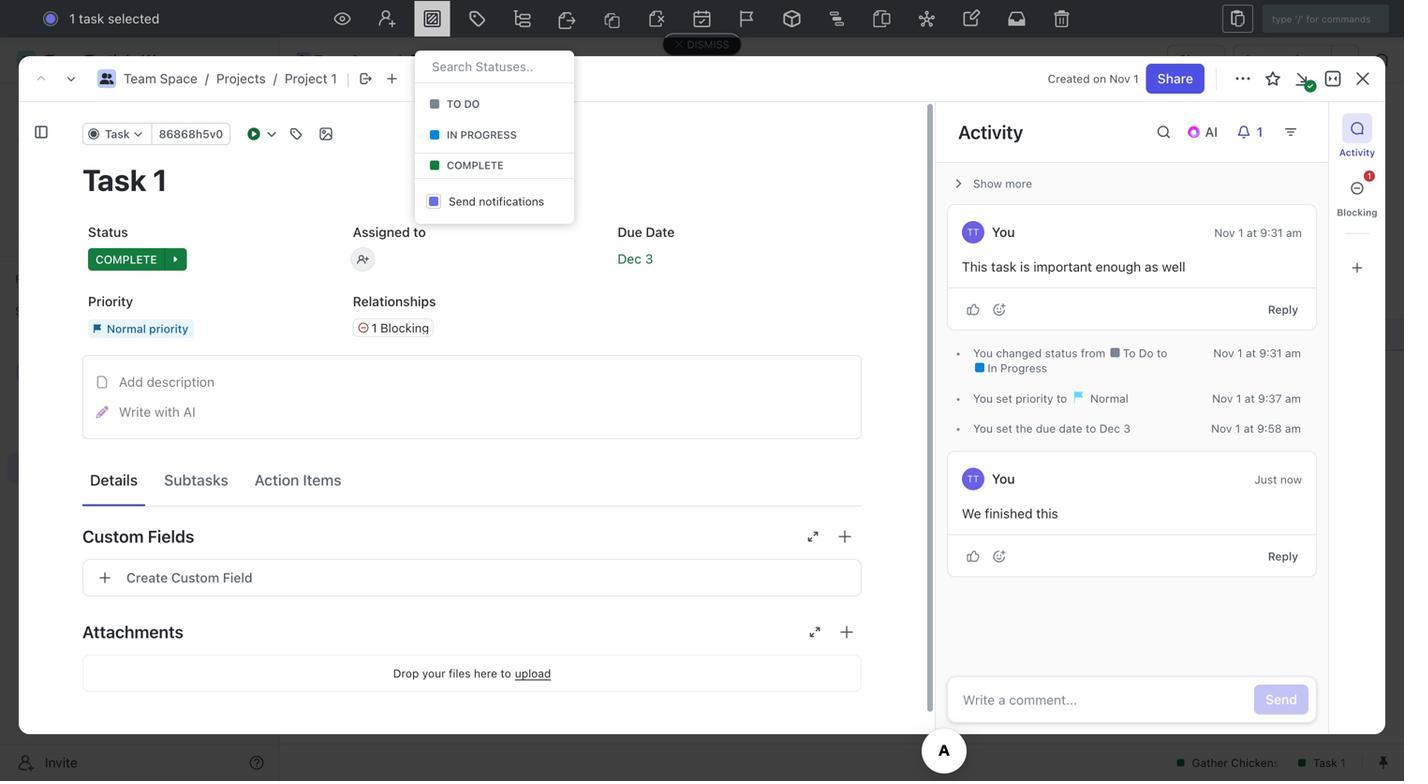 Task type: locate. For each thing, give the bounding box(es) containing it.
complete up calendar
[[447, 159, 504, 172]]

search...
[[660, 11, 713, 26]]

fields
[[148, 527, 194, 547]]

notifications
[[479, 195, 545, 208]]

am
[[1287, 226, 1303, 240], [1286, 347, 1302, 360], [1286, 392, 1302, 405], [1286, 422, 1302, 435]]

0 vertical spatial project
[[517, 52, 561, 67]]

0 vertical spatial nov 1 at 9:31 am
[[1215, 226, 1303, 240]]

0 horizontal spatial custom
[[82, 527, 144, 547]]

send button
[[1255, 685, 1309, 715]]

1 inside button
[[1368, 172, 1372, 180]]

0 vertical spatial 9:31
[[1261, 226, 1284, 240]]

share for share 'button' on the right of on
[[1158, 71, 1194, 86]]

team up home link
[[124, 71, 156, 86]]

1 horizontal spatial add task
[[1269, 120, 1326, 136]]

projects up to do button
[[428, 52, 478, 67]]

team space up |
[[315, 52, 389, 67]]

add task
[[1269, 120, 1326, 136], [378, 505, 433, 521]]

1 vertical spatial custom
[[171, 570, 219, 586]]

2 horizontal spatial team
[[315, 52, 348, 67]]

0 vertical spatial set
[[997, 392, 1013, 405]]

0 horizontal spatial space
[[81, 365, 119, 381]]

2 vertical spatial projects
[[56, 397, 106, 412]]

team space link inside tree
[[45, 358, 268, 388]]

you set the due date to dec 3
[[974, 422, 1131, 435]]

1 horizontal spatial in
[[988, 362, 998, 375]]

drop
[[393, 667, 419, 680]]

1 vertical spatial 9:31
[[1260, 347, 1283, 360]]

1 vertical spatial activity
[[1340, 147, 1376, 158]]

2 vertical spatial space
[[81, 365, 119, 381]]

custom left field
[[171, 570, 219, 586]]

0 horizontal spatial team
[[45, 365, 78, 381]]

tree containing team space
[[7, 326, 272, 579]]

0 vertical spatial to do
[[447, 98, 480, 110]]

1 horizontal spatial send
[[1266, 692, 1298, 708]]

project 1 link up to do button
[[494, 49, 575, 71]]

user group image inside tree
[[19, 367, 33, 379]]

0 horizontal spatial add task
[[378, 505, 433, 521]]

1 horizontal spatial activity
[[1340, 147, 1376, 158]]

blocking down 1 button
[[1338, 207, 1378, 218]]

0 vertical spatial in
[[447, 129, 458, 141]]

to
[[447, 98, 462, 110], [414, 224, 426, 240], [1124, 347, 1136, 360], [1157, 347, 1168, 360], [1057, 392, 1068, 405], [1086, 422, 1097, 435], [350, 558, 365, 571], [501, 667, 512, 680]]

projects up 86868h5v0
[[216, 71, 266, 86]]

/ up 86868h5v0
[[205, 71, 209, 86]]

task up 4
[[405, 505, 433, 521]]

share button right on
[[1147, 64, 1205, 94]]

in down the changed
[[988, 362, 998, 375]]

1 horizontal spatial do
[[464, 98, 480, 110]]

add task for leftmost add task button
[[378, 505, 433, 521]]

set
[[997, 392, 1013, 405], [997, 422, 1013, 435]]

project 1 down |
[[325, 112, 433, 143]]

0 vertical spatial share
[[1179, 52, 1215, 67]]

team down the spaces
[[45, 365, 78, 381]]

add task button up 4
[[369, 502, 441, 524]]

task left selected
[[79, 11, 104, 26]]

projects left write
[[56, 397, 106, 412]]

1 reply button from the top
[[1261, 299, 1307, 321]]

1 vertical spatial add task
[[378, 505, 433, 521]]

am right 9:37
[[1286, 392, 1302, 405]]

task
[[79, 11, 104, 26], [992, 259, 1017, 275]]

reply for this task is important enough as well
[[1269, 303, 1299, 316]]

1 horizontal spatial project 1 link
[[494, 49, 575, 71]]

0 vertical spatial space
[[351, 52, 389, 67]]

1 horizontal spatial blocking
[[1338, 207, 1378, 218]]

tree
[[7, 326, 272, 579]]

2 reply button from the top
[[1261, 546, 1307, 568]]

1 vertical spatial do
[[1139, 347, 1154, 360]]

1 horizontal spatial progress
[[1001, 362, 1048, 375]]

blocking down relationships
[[381, 321, 429, 335]]

2 tt from the top
[[968, 474, 980, 485]]

at
[[1247, 226, 1258, 240], [1247, 347, 1257, 360], [1245, 392, 1256, 405], [1244, 422, 1255, 435]]

dashboards link
[[7, 187, 272, 217]]

1 vertical spatial set
[[997, 422, 1013, 435]]

team space inside tree
[[45, 365, 119, 381]]

in up edit task name text field
[[447, 129, 458, 141]]

calendar link
[[474, 169, 534, 195]]

1 vertical spatial projects
[[216, 71, 266, 86]]

nov 1 at 9:37 am
[[1213, 392, 1302, 405]]

2 horizontal spatial do
[[1139, 347, 1154, 360]]

0 horizontal spatial add
[[119, 374, 143, 390]]

0 vertical spatial add task
[[1269, 120, 1326, 136]]

share left automations
[[1179, 52, 1215, 67]]

0 horizontal spatial progress
[[461, 129, 517, 141]]

1 horizontal spatial team
[[124, 71, 156, 86]]

/ left |
[[273, 71, 277, 86]]

0 vertical spatial blocking
[[1338, 207, 1378, 218]]

project 1
[[517, 52, 571, 67], [325, 112, 433, 143]]

you for to
[[974, 392, 993, 405]]

activity inside task sidebar content section
[[959, 121, 1024, 143]]

1 horizontal spatial user group image
[[298, 55, 310, 65]]

blocking
[[1338, 207, 1378, 218], [381, 321, 429, 335]]

am up nov 1 at 9:37 am
[[1286, 347, 1302, 360]]

due date
[[618, 224, 675, 240]]

progress down the changed
[[1001, 362, 1048, 375]]

send inside button
[[1266, 692, 1298, 708]]

subtasks
[[164, 471, 228, 489]]

1 vertical spatial task
[[992, 259, 1017, 275]]

inbox link
[[7, 123, 272, 153]]

team space link
[[291, 49, 394, 71], [124, 71, 198, 86], [45, 358, 268, 388]]

0 vertical spatial send
[[449, 195, 476, 208]]

team space
[[315, 52, 389, 67], [45, 365, 119, 381]]

custom up "create"
[[82, 527, 144, 547]]

tt up we
[[968, 474, 980, 485]]

0 horizontal spatial add task button
[[369, 502, 441, 524]]

send for send notifications
[[449, 195, 476, 208]]

add task down automations "button"
[[1269, 120, 1326, 136]]

new button
[[1215, 4, 1280, 34]]

add
[[1269, 120, 1294, 136], [119, 374, 143, 390], [378, 505, 402, 521]]

1 tt from the top
[[968, 227, 980, 238]]

Edit task name text field
[[82, 162, 862, 198]]

action items button
[[247, 463, 349, 498]]

pencil image
[[96, 406, 108, 419]]

1 horizontal spatial in progress
[[985, 362, 1048, 375]]

0 vertical spatial team
[[315, 52, 348, 67]]

am right 9:58
[[1286, 422, 1302, 435]]

reply down just now
[[1269, 550, 1299, 563]]

task for selected
[[79, 11, 104, 26]]

0 vertical spatial progress
[[461, 129, 517, 141]]

0 vertical spatial add
[[1269, 120, 1294, 136]]

0 horizontal spatial activity
[[959, 121, 1024, 143]]

1 vertical spatial tt
[[968, 474, 980, 485]]

am for set priority to
[[1286, 392, 1302, 405]]

1 vertical spatial project 1
[[325, 112, 433, 143]]

reply button for we finished this
[[1261, 546, 1307, 568]]

in progress down to do button
[[447, 129, 517, 141]]

complete inside 'complete' "button"
[[447, 159, 504, 172]]

0 vertical spatial user group image
[[298, 55, 310, 65]]

1 set from the top
[[997, 392, 1013, 405]]

0 vertical spatial project 1
[[517, 52, 571, 67]]

1 horizontal spatial space
[[160, 71, 198, 86]]

0 vertical spatial task
[[1298, 120, 1326, 136]]

2 vertical spatial to do
[[350, 558, 385, 571]]

0 vertical spatial reply
[[1269, 303, 1299, 316]]

reply button down just now
[[1261, 546, 1307, 568]]

task inside task sidebar content section
[[992, 259, 1017, 275]]

projects inside team space / projects / project 1 |
[[216, 71, 266, 86]]

2 vertical spatial do
[[368, 558, 385, 571]]

0 vertical spatial complete
[[447, 159, 504, 172]]

relationships
[[353, 294, 436, 309]]

2 vertical spatial team
[[45, 365, 78, 381]]

reply
[[1269, 303, 1299, 316], [1269, 550, 1299, 563]]

priority
[[1016, 392, 1054, 405]]

nov 1 at 9:58 am
[[1212, 422, 1302, 435]]

nov for set priority to
[[1213, 392, 1234, 405]]

1 vertical spatial to do
[[1120, 347, 1157, 360]]

project left |
[[285, 71, 328, 86]]

0 vertical spatial projects
[[428, 52, 478, 67]]

is
[[1021, 259, 1031, 275]]

task
[[1298, 120, 1326, 136], [405, 505, 433, 521]]

space inside sidebar navigation
[[81, 365, 119, 381]]

1 vertical spatial reply button
[[1261, 546, 1307, 568]]

0 horizontal spatial project 1
[[325, 112, 433, 143]]

1 vertical spatial project
[[285, 71, 328, 86]]

project 1 link
[[494, 49, 575, 71], [285, 71, 337, 86]]

do left 4
[[368, 558, 385, 571]]

project down |
[[325, 112, 409, 143]]

1 horizontal spatial projects
[[216, 71, 266, 86]]

team up |
[[315, 52, 348, 67]]

1 vertical spatial team space
[[45, 365, 119, 381]]

2 vertical spatial add
[[378, 505, 402, 521]]

1 horizontal spatial project 1
[[517, 52, 571, 67]]

1 vertical spatial send
[[1266, 692, 1298, 708]]

reply button for this task is important enough as well
[[1261, 299, 1307, 321]]

tt up this at the top of the page
[[968, 227, 980, 238]]

0 horizontal spatial user group image
[[19, 367, 33, 379]]

2 horizontal spatial to do
[[1120, 347, 1157, 360]]

1 vertical spatial task
[[405, 505, 433, 521]]

automations button
[[1235, 46, 1332, 74]]

3
[[1124, 422, 1131, 435]]

create
[[127, 570, 168, 586]]

1 vertical spatial space
[[160, 71, 198, 86]]

to inside to do button
[[447, 98, 462, 110]]

changed status from
[[993, 347, 1109, 360]]

1 horizontal spatial task
[[992, 259, 1017, 275]]

date
[[646, 224, 675, 240]]

project inside team space / projects / project 1 |
[[285, 71, 328, 86]]

in progress down the changed
[[985, 362, 1048, 375]]

at for set priority to
[[1245, 392, 1256, 405]]

1 horizontal spatial add
[[378, 505, 402, 521]]

project up to do button
[[517, 52, 561, 67]]

dismiss
[[687, 38, 730, 51]]

hide button
[[965, 216, 1005, 239]]

0 horizontal spatial project 1 link
[[285, 71, 337, 86]]

to do
[[447, 98, 480, 110], [1120, 347, 1157, 360], [350, 558, 385, 571]]

2 horizontal spatial add
[[1269, 120, 1294, 136]]

0 vertical spatial team space
[[315, 52, 389, 67]]

user group image
[[298, 55, 310, 65], [19, 367, 33, 379]]

this task is important enough as well
[[963, 259, 1186, 275]]

at for set the due date to
[[1244, 422, 1255, 435]]

automations
[[1244, 52, 1322, 67]]

/ left search statuses... field
[[397, 52, 401, 67]]

do
[[464, 98, 480, 110], [1139, 347, 1154, 360], [368, 558, 385, 571]]

do right 'from'
[[1139, 347, 1154, 360]]

share right on
[[1158, 71, 1194, 86]]

1 reply from the top
[[1269, 303, 1299, 316]]

activity
[[959, 121, 1024, 143], [1340, 147, 1376, 158]]

1 vertical spatial complete
[[350, 266, 411, 279]]

0 horizontal spatial send
[[449, 195, 476, 208]]

0 horizontal spatial in progress
[[447, 129, 517, 141]]

reply button down search tasks... text box
[[1261, 299, 1307, 321]]

1 horizontal spatial custom
[[171, 570, 219, 586]]

1 task selected
[[69, 11, 160, 26]]

in progress
[[447, 129, 517, 141], [985, 362, 1048, 375]]

0 horizontal spatial do
[[368, 558, 385, 571]]

to do left 4
[[350, 558, 385, 571]]

the
[[1016, 422, 1033, 435]]

gantt
[[569, 174, 603, 189]]

am left task sidebar navigation tab list
[[1287, 226, 1303, 240]]

do up in progress button
[[464, 98, 480, 110]]

complete up relationships
[[350, 266, 411, 279]]

0 horizontal spatial projects
[[56, 397, 106, 412]]

1 vertical spatial reply
[[1269, 550, 1299, 563]]

projects link
[[405, 49, 482, 71], [216, 71, 266, 86], [56, 390, 219, 420]]

due
[[1036, 422, 1056, 435]]

0 vertical spatial task
[[79, 11, 104, 26]]

files
[[449, 667, 471, 680]]

0 horizontal spatial blocking
[[381, 321, 429, 335]]

project 1 up to do button
[[517, 52, 571, 67]]

Search Statuses... field
[[430, 58, 537, 75]]

tt for we
[[968, 474, 980, 485]]

9:31 up 9:37
[[1260, 347, 1283, 360]]

add task up 4
[[378, 505, 433, 521]]

1 vertical spatial add task button
[[369, 502, 441, 524]]

progress down to do button
[[461, 129, 517, 141]]

you for at
[[993, 225, 1016, 240]]

0 horizontal spatial complete
[[350, 266, 411, 279]]

we
[[963, 506, 982, 522]]

0 vertical spatial tt
[[968, 227, 980, 238]]

your
[[422, 667, 446, 680]]

1 vertical spatial add
[[119, 374, 143, 390]]

changed
[[997, 347, 1042, 360]]

set left the priority
[[997, 392, 1013, 405]]

team space up pencil icon
[[45, 365, 119, 381]]

to do down search statuses... field
[[447, 98, 480, 110]]

Search tasks... text field
[[1172, 213, 1359, 241]]

reply down search tasks... text box
[[1269, 303, 1299, 316]]

⌘k
[[828, 11, 848, 26]]

task left 'is'
[[992, 259, 1017, 275]]

create custom field
[[127, 570, 253, 586]]

complete
[[447, 159, 504, 172], [350, 266, 411, 279]]

user group image up team space / projects / project 1 |
[[298, 55, 310, 65]]

task down automations "button"
[[1298, 120, 1326, 136]]

ai
[[183, 404, 196, 420]]

0 vertical spatial activity
[[959, 121, 1024, 143]]

set left the
[[997, 422, 1013, 435]]

user group image down the spaces
[[19, 367, 33, 379]]

details
[[90, 471, 138, 489]]

2 horizontal spatial space
[[351, 52, 389, 67]]

1 vertical spatial progress
[[1001, 362, 1048, 375]]

project 1 link left |
[[285, 71, 337, 86]]

add task button down automations "button"
[[1258, 113, 1337, 143]]

9:31 left task sidebar navigation tab list
[[1261, 226, 1284, 240]]

1
[[69, 11, 75, 26], [565, 52, 571, 67], [331, 71, 337, 86], [1134, 72, 1139, 85], [415, 112, 428, 143], [1368, 172, 1372, 180], [1239, 226, 1244, 240], [372, 321, 377, 335], [410, 326, 416, 342], [1238, 347, 1243, 360], [1237, 392, 1242, 405], [1236, 422, 1241, 435]]

to do right 'from'
[[1120, 347, 1157, 360]]

space
[[351, 52, 389, 67], [160, 71, 198, 86], [81, 365, 119, 381]]

field
[[223, 570, 253, 586]]

priority
[[88, 294, 133, 309]]

0 horizontal spatial to do
[[350, 558, 385, 571]]

status
[[88, 224, 128, 240]]

0 vertical spatial in progress
[[447, 129, 517, 141]]

custom fields button
[[82, 515, 862, 560]]

created
[[1048, 72, 1091, 85]]

2 reply from the top
[[1269, 550, 1299, 563]]

1 vertical spatial in
[[988, 362, 998, 375]]



Task type: vqa. For each thing, say whether or not it's contained in the screenshot.
left Dropdown menu image
no



Task type: describe. For each thing, give the bounding box(es) containing it.
write
[[119, 404, 151, 420]]

selected
[[108, 11, 160, 26]]

create custom field button
[[82, 560, 862, 597]]

1 inside team space / projects / project 1 |
[[331, 71, 337, 86]]

custom inside dropdown button
[[82, 527, 144, 547]]

created on nov 1
[[1048, 72, 1139, 85]]

home link
[[7, 91, 272, 121]]

team space link for user group image in tree
[[45, 358, 268, 388]]

share for share 'button' underneath new button
[[1179, 52, 1215, 67]]

dashboards
[[45, 194, 118, 209]]

9:58
[[1258, 422, 1283, 435]]

1 button
[[1343, 171, 1376, 203]]

in progress inside task sidebar content section
[[985, 362, 1048, 375]]

2 set from the top
[[997, 422, 1013, 435]]

home
[[45, 98, 81, 113]]

task for is
[[992, 259, 1017, 275]]

‎task
[[378, 326, 406, 342]]

add for leftmost add task button
[[378, 505, 402, 521]]

just now
[[1255, 473, 1303, 487]]

team space link for user group icon
[[124, 71, 198, 86]]

due
[[618, 224, 643, 240]]

action items
[[255, 471, 342, 489]]

/ up to do button
[[486, 52, 490, 67]]

add task for rightmost add task button
[[1269, 120, 1326, 136]]

to do button
[[423, 91, 567, 117]]

well
[[1163, 259, 1186, 275]]

hide
[[973, 221, 998, 234]]

to do inside task sidebar content section
[[1120, 347, 1157, 360]]

status
[[1046, 347, 1078, 360]]

you for from
[[974, 347, 993, 360]]

team inside team space / projects / project 1 |
[[124, 71, 156, 86]]

tt for this
[[968, 227, 980, 238]]

write with ai
[[119, 404, 196, 420]]

as
[[1145, 259, 1159, 275]]

add inside 'button'
[[119, 374, 143, 390]]

custom fields
[[82, 527, 194, 547]]

with
[[155, 404, 180, 420]]

1 horizontal spatial task
[[1298, 120, 1326, 136]]

1 horizontal spatial add task button
[[1258, 113, 1337, 143]]

space inside team space / projects / project 1 |
[[160, 71, 198, 86]]

at for changed status from
[[1247, 347, 1257, 360]]

1 vertical spatial nov 1 at 9:31 am
[[1214, 347, 1302, 360]]

reply for we finished this
[[1269, 550, 1299, 563]]

‎task 1
[[378, 326, 416, 342]]

type '/' for commands field
[[1263, 5, 1390, 33]]

attachments button
[[82, 610, 862, 655]]

just
[[1255, 473, 1278, 487]]

add for rightmost add task button
[[1269, 120, 1294, 136]]

progress inside button
[[461, 129, 517, 141]]

set priority to
[[993, 392, 1071, 405]]

86868h5v0 button
[[151, 123, 231, 145]]

projects link inside tree
[[56, 390, 219, 420]]

am for changed status from
[[1286, 347, 1302, 360]]

list
[[421, 174, 443, 189]]

details button
[[82, 463, 145, 498]]

task sidebar content section
[[935, 102, 1329, 735]]

to do inside button
[[447, 98, 480, 110]]

inbox
[[45, 130, 78, 145]]

1 horizontal spatial team space
[[315, 52, 389, 67]]

1 blocking
[[372, 321, 429, 335]]

gantt link
[[565, 169, 603, 195]]

drop your files here to upload
[[393, 667, 551, 680]]

blocking inside task sidebar navigation tab list
[[1338, 207, 1378, 218]]

user group image
[[100, 73, 114, 84]]

favorites
[[15, 273, 64, 286]]

sidebar navigation
[[0, 37, 280, 782]]

add description
[[119, 374, 215, 390]]

finished
[[985, 506, 1033, 522]]

attachments
[[82, 622, 184, 642]]

favorites button
[[7, 268, 83, 291]]

assigned
[[353, 224, 410, 240]]

2 vertical spatial project
[[325, 112, 409, 143]]

2 horizontal spatial projects
[[428, 52, 478, 67]]

add description button
[[89, 367, 856, 397]]

from
[[1081, 347, 1106, 360]]

team inside tree
[[45, 365, 78, 381]]

am for set the due date to
[[1286, 422, 1302, 435]]

in progress button
[[423, 122, 567, 148]]

write with ai button
[[89, 397, 856, 427]]

complete button
[[413, 153, 576, 179]]

we finished this
[[963, 506, 1059, 522]]

|
[[347, 69, 350, 88]]

normal
[[1088, 392, 1129, 405]]

description
[[147, 374, 215, 390]]

calendar
[[478, 174, 534, 189]]

upload button
[[515, 667, 551, 680]]

dec
[[1100, 422, 1121, 435]]

do inside task sidebar content section
[[1139, 347, 1154, 360]]

nov for changed status from
[[1214, 347, 1235, 360]]

9:37
[[1259, 392, 1283, 405]]

in inside task sidebar content section
[[988, 362, 998, 375]]

4
[[407, 558, 414, 571]]

assigned to
[[353, 224, 426, 240]]

nov for set the due date to
[[1212, 422, 1233, 435]]

subtasks button
[[157, 463, 236, 498]]

custom inside button
[[171, 570, 219, 586]]

share button down new button
[[1168, 45, 1226, 75]]

send notifications
[[449, 195, 545, 208]]

0 horizontal spatial task
[[405, 505, 433, 521]]

list link
[[417, 169, 443, 195]]

send for send
[[1266, 692, 1298, 708]]

now
[[1281, 473, 1303, 487]]

on
[[1094, 72, 1107, 85]]

this
[[963, 259, 988, 275]]

action
[[255, 471, 299, 489]]

date
[[1060, 422, 1083, 435]]

items
[[303, 471, 342, 489]]

‎task 1 link
[[373, 321, 650, 348]]

task sidebar navigation tab list
[[1337, 113, 1379, 283]]

projects inside tree
[[56, 397, 106, 412]]

do inside to do button
[[464, 98, 480, 110]]

new
[[1241, 11, 1269, 26]]

in inside in progress button
[[447, 129, 458, 141]]

progress inside task sidebar content section
[[1001, 362, 1048, 375]]

invite
[[45, 755, 78, 771]]

this
[[1037, 506, 1059, 522]]

in progress inside button
[[447, 129, 517, 141]]

activity inside task sidebar navigation tab list
[[1340, 147, 1376, 158]]

here
[[474, 667, 498, 680]]

upload
[[515, 667, 551, 680]]

important
[[1034, 259, 1093, 275]]

tree inside sidebar navigation
[[7, 326, 272, 579]]

86868h5v0
[[159, 127, 223, 141]]

team space / projects / project 1 |
[[124, 69, 350, 88]]

enough
[[1096, 259, 1142, 275]]



